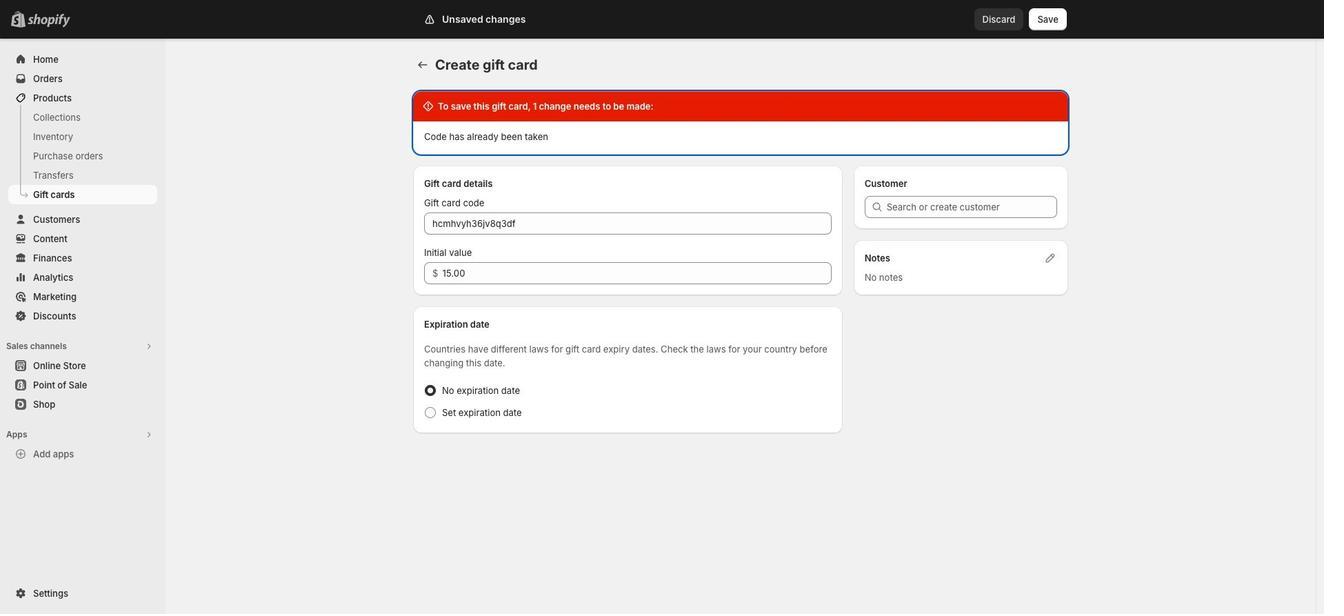 Task type: describe. For each thing, give the bounding box(es) containing it.
shopify image
[[30, 14, 73, 28]]



Task type: vqa. For each thing, say whether or not it's contained in the screenshot.
Expected delivery dates dialog
no



Task type: locate. For each thing, give the bounding box(es) containing it.
None text field
[[424, 213, 832, 235]]

  text field
[[443, 262, 832, 284]]

Search or create customer text field
[[887, 196, 1058, 218]]



